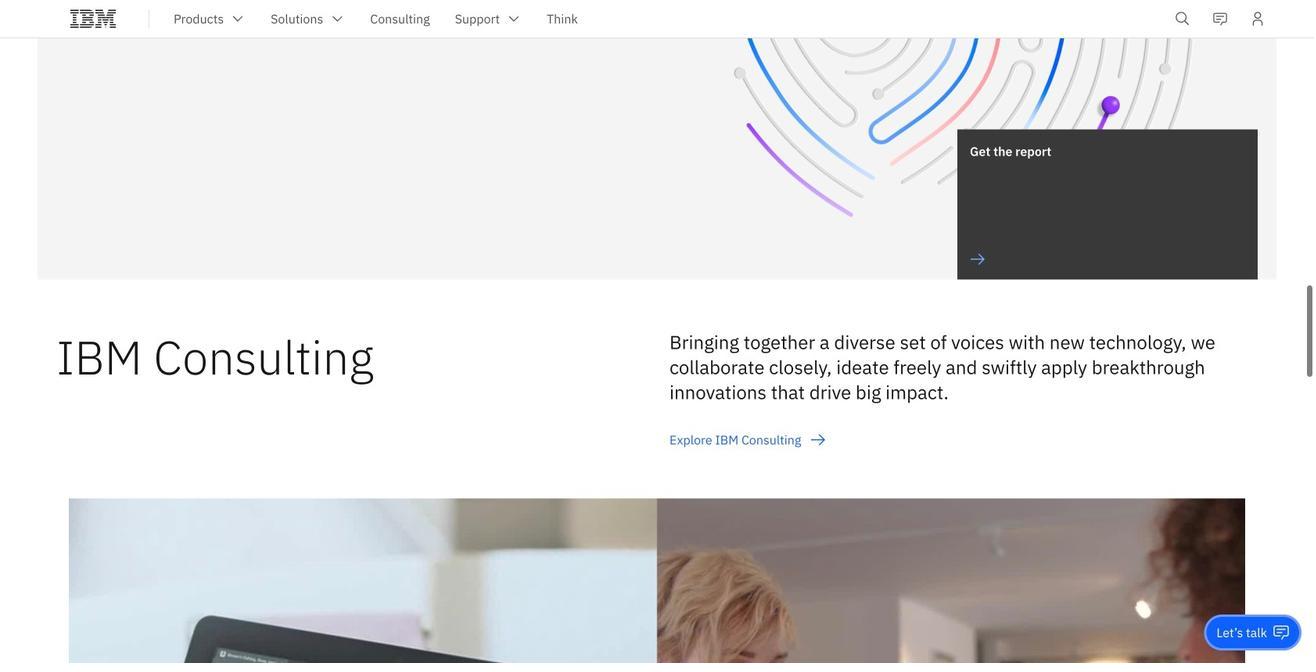 Task type: describe. For each thing, give the bounding box(es) containing it.
let's talk element
[[1217, 624, 1268, 642]]



